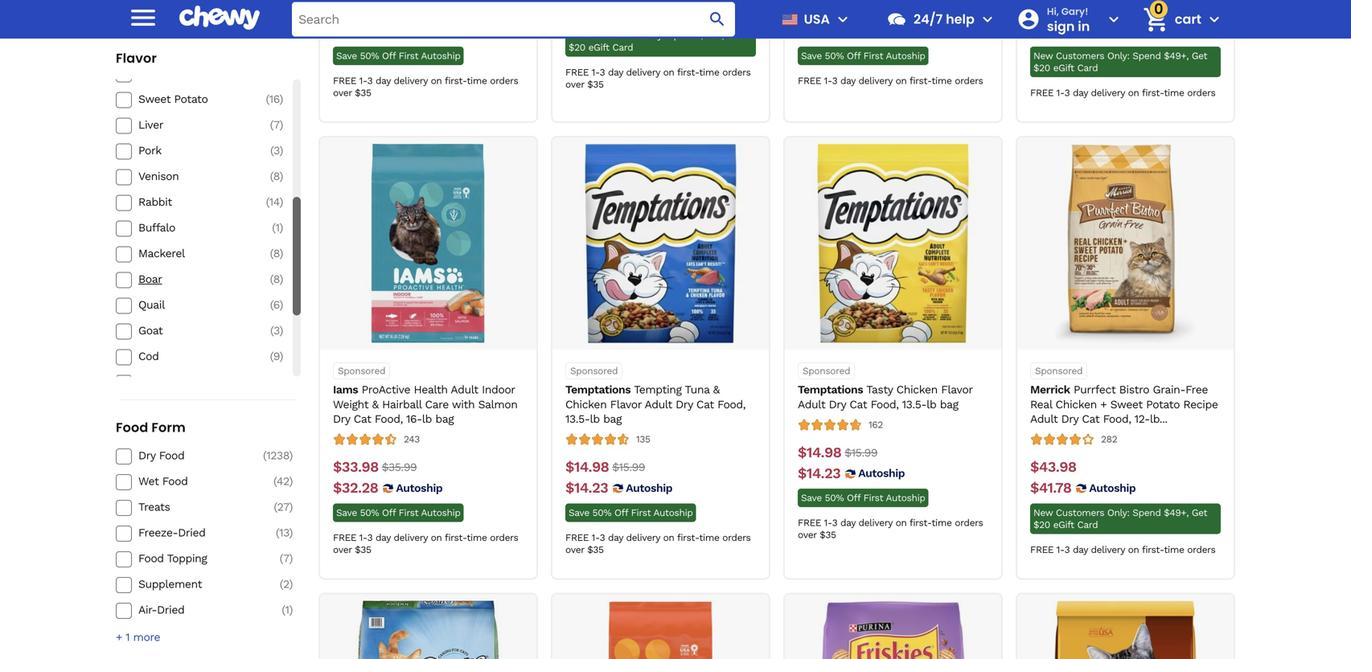 Task type: vqa. For each thing, say whether or not it's contained in the screenshot.
20
no



Task type: locate. For each thing, give the bounding box(es) containing it.
( for sweet potato
[[266, 93, 269, 106]]

egift down $17.26 $21.69
[[589, 42, 610, 53]]

+ inside the "purrfect bistro grain-free real chicken + sweet potato recipe adult dry cat food, 12-lb..."
[[1101, 398, 1107, 411]]

1 ( 3 ) from the top
[[270, 144, 283, 157]]

$31.34 text field
[[333, 23, 376, 40]]

50% for proactive health adult indoor weight & hairball care with salmon dry cat food, 16-lb bag
[[360, 507, 379, 519]]

grain-
[[1153, 383, 1186, 397]]

16
[[269, 93, 280, 106]]

potato inside the "purrfect bistro grain-free real chicken + sweet potato recipe adult dry cat food, 12-lb..."
[[1146, 398, 1180, 411]]

) for dry food
[[289, 449, 293, 463]]

1 ( 8 ) from the top
[[270, 170, 283, 183]]

1 down ( 14 )
[[275, 221, 280, 234]]

$35 for proactive health adult indoor weight & hairball care with salmon dry cat food, 16-lb bag
[[355, 544, 371, 556]]

over
[[566, 79, 584, 90], [333, 87, 352, 99], [798, 530, 817, 541], [333, 544, 352, 556], [566, 544, 584, 556]]

$35 for tasty chicken flavor adult dry cat food, 13.5-lb bag
[[820, 530, 836, 541]]

282
[[1101, 434, 1118, 445]]

wet
[[138, 475, 159, 488]]

dry inside the "purrfect bistro grain-free real chicken + sweet potato recipe adult dry cat food, 12-lb..."
[[1062, 413, 1079, 426]]

&
[[713, 383, 720, 397], [372, 398, 379, 411]]

free 1-3 day delivery on first-time orders over $35 for tasty chicken flavor adult dry cat food, 13.5-lb bag
[[798, 518, 983, 541]]

2 ( 3 ) from the top
[[270, 324, 283, 337]]

$14.98 $15.99 for dry
[[798, 444, 878, 461]]

0 vertical spatial ( 3 )
[[270, 144, 283, 157]]

1 vertical spatial ( 3 )
[[270, 324, 283, 337]]

0 vertical spatial customers
[[591, 30, 640, 41]]

customers down $41.78 text box
[[1056, 507, 1105, 519]]

0 vertical spatial free 1-3 day delivery on first-time orders
[[798, 75, 983, 87]]

get for free 1-3 day delivery on first-time orders
[[1192, 50, 1208, 62]]

1 vertical spatial +
[[116, 631, 122, 644]]

potato up liver link at the top left of page
[[174, 93, 208, 106]]

free 1-3 day delivery on first-time orders over $35 for proactive health adult indoor weight & hairball care with salmon dry cat food, 16-lb bag
[[333, 532, 518, 556]]

0 vertical spatial +
[[1101, 398, 1107, 411]]

save 50% off first autoship for proactive health adult indoor weight & hairball care with salmon dry cat food, 16-lb bag
[[336, 507, 461, 519]]

$17.26 $21.69
[[566, 2, 642, 19]]

$20
[[569, 42, 586, 53], [1034, 63, 1050, 74], [1034, 519, 1050, 531]]

0 horizontal spatial $14.98 text field
[[566, 459, 609, 476]]

sweet potato
[[138, 93, 208, 106]]

sponsored up tasty chicken flavor adult dry cat food, 13.5-lb bag
[[803, 366, 850, 377]]

0 horizontal spatial $15.99
[[612, 461, 645, 474]]

pork link
[[138, 144, 253, 158]]

2 8 from the top
[[273, 247, 280, 260]]

sponsored up tempting tuna & chicken flavor adult dry cat food, 13.5-lb bag
[[570, 366, 618, 377]]

( for wet food
[[274, 475, 277, 488]]

1 horizontal spatial $14.23 text field
[[798, 465, 841, 483]]

1 vertical spatial new
[[1034, 50, 1053, 62]]

potato up lb...
[[1146, 398, 1180, 411]]

cat inside tempting tuna & chicken flavor adult dry cat food, 13.5-lb bag
[[697, 398, 714, 411]]

cat inside proactive health adult indoor weight & hairball care with salmon dry cat food, 16-lb bag
[[354, 413, 371, 426]]

13.5- inside tasty chicken flavor adult dry cat food, 13.5-lb bag
[[902, 398, 927, 411]]

( for boar
[[270, 273, 273, 286]]

$35.99
[[382, 461, 417, 474]]

$20 down $56.98 text box
[[1034, 63, 1050, 74]]

food, inside tasty chicken flavor adult dry cat food, 13.5-lb bag
[[871, 398, 899, 411]]

2 vertical spatial flavor
[[610, 398, 642, 411]]

) for pork
[[280, 144, 283, 157]]

0 horizontal spatial $14.98 $15.99
[[566, 459, 645, 476]]

7
[[274, 118, 280, 132], [283, 552, 289, 566]]

$49+, for free 1-3 day delivery on first-time orders
[[1164, 50, 1189, 62]]

off
[[382, 50, 396, 62], [847, 50, 861, 62], [847, 493, 861, 504], [382, 507, 396, 519], [615, 507, 628, 519]]

$35 for tempting tuna & chicken flavor adult dry cat food, 13.5-lb bag
[[587, 544, 604, 556]]

first down $15.99 text field
[[864, 493, 883, 504]]

first down $35.99 text box
[[399, 507, 419, 519]]

free 1-3 day delivery on first-time orders down the chewy support image
[[798, 75, 983, 87]]

+ down purrfect
[[1101, 398, 1107, 411]]

( for food topping
[[280, 552, 283, 566]]

cat inside tasty chicken flavor adult dry cat food, 13.5-lb bag
[[850, 398, 867, 411]]

cat down weight
[[354, 413, 371, 426]]

1 horizontal spatial 1
[[275, 221, 280, 234]]

0 vertical spatial 1
[[275, 221, 280, 234]]

$20 down $41.78 text box
[[1034, 519, 1050, 531]]

only: for free 1-3 day delivery on first-time orders over $35
[[643, 30, 665, 41]]

cat down tasty
[[850, 398, 867, 411]]

( 14 )
[[266, 195, 283, 209]]

first down $15.99 text box
[[631, 507, 651, 519]]

cat down purrfect
[[1082, 413, 1100, 426]]

0 horizontal spatial potato
[[174, 93, 208, 106]]

0 vertical spatial dried
[[178, 527, 206, 540]]

3 sponsored from the left
[[803, 366, 850, 377]]

1 vertical spatial customers
[[1056, 50, 1105, 62]]

off down $15.99 text field
[[847, 493, 861, 504]]

day
[[608, 67, 623, 78], [376, 75, 391, 87], [841, 75, 856, 87], [1073, 87, 1088, 99], [841, 518, 856, 529], [376, 532, 391, 544], [608, 532, 623, 544], [1073, 544, 1088, 556]]

$14.98 $15.99 for flavor
[[566, 459, 645, 476]]

$17.26 text field
[[566, 2, 607, 20]]

0 vertical spatial ( 1 )
[[272, 221, 283, 234]]

( 13 ) down ( 27 )
[[276, 527, 293, 540]]

off for tasty chicken flavor adult dry cat food, 13.5-lb bag
[[847, 493, 861, 504]]

$20 down $17.26 text field
[[569, 42, 586, 53]]

( 7 ) up 2
[[280, 552, 293, 566]]

0 vertical spatial 13.5-
[[902, 398, 927, 411]]

customers for free 1-3 day delivery on first-time orders over $35
[[591, 30, 640, 41]]

$35
[[587, 79, 604, 90], [355, 87, 371, 99], [820, 530, 836, 541], [355, 544, 371, 556], [587, 544, 604, 556]]

0 vertical spatial new
[[569, 30, 588, 41]]

0 vertical spatial 7
[[274, 118, 280, 132]]

flavor inside tasty chicken flavor adult dry cat food, 13.5-lb bag
[[941, 383, 973, 397]]

2 vertical spatial $49+,
[[1164, 507, 1189, 519]]

help
[[946, 10, 975, 28]]

$15.99 down 135
[[612, 461, 645, 474]]

1 horizontal spatial $15.99
[[845, 446, 878, 460]]

$51.99 text field
[[848, 2, 881, 20]]

off for tempting tuna & chicken flavor adult dry cat food, 13.5-lb bag
[[615, 507, 628, 519]]

$14.23 text field for tasty chicken flavor adult dry cat food, 13.5-lb bag
[[798, 465, 841, 483]]

off down $15.99 text box
[[615, 507, 628, 519]]

13 down ( 27 )
[[279, 527, 289, 540]]

Search text field
[[292, 2, 735, 37]]

flavor
[[116, 49, 157, 67], [941, 383, 973, 397], [610, 398, 642, 411]]

0 vertical spatial only:
[[643, 30, 665, 41]]

new customers only: spend $49+, get $20 egift card for free 1-3 day delivery on first-time orders
[[1034, 50, 1208, 74]]

0 horizontal spatial 13.5-
[[566, 413, 590, 426]]

dry inside "link"
[[138, 449, 156, 463]]

0 horizontal spatial $14.23
[[566, 480, 608, 497]]

sponsored for weight
[[338, 366, 386, 377]]

1 horizontal spatial $14.98 text field
[[798, 444, 842, 462]]

$14.23 for tempting tuna & chicken flavor adult dry cat food, 13.5-lb bag
[[566, 480, 608, 497]]

( 3 ) down ( 6 )
[[270, 324, 283, 337]]

new customers only: spend $49+, get $20 egift card down $21.69 "text field" at top left
[[569, 30, 743, 53]]

lb...
[[1150, 413, 1168, 426]]

0 horizontal spatial flavor
[[116, 49, 157, 67]]

$14.23 text field for tempting tuna & chicken flavor adult dry cat food, 13.5-lb bag
[[566, 480, 608, 497]]

off down $33.99 text field
[[382, 50, 396, 62]]

merrick
[[1030, 383, 1070, 397]]

1 vertical spatial $49+,
[[1164, 50, 1189, 62]]

$14.98 left $15.99 text box
[[566, 459, 609, 476]]

$14.98
[[798, 444, 842, 461], [566, 459, 609, 476]]

new down $41.78 text box
[[1034, 507, 1053, 519]]

$14.98 text field
[[798, 444, 842, 462], [566, 459, 609, 476]]

1 horizontal spatial &
[[713, 383, 720, 397]]

1 horizontal spatial flavor
[[610, 398, 642, 411]]

food topping link
[[138, 552, 253, 566]]

flavor right tasty
[[941, 383, 973, 397]]

1 vertical spatial potato
[[1146, 398, 1180, 411]]

save 50% off first autoship for tasty chicken flavor adult dry cat food, 13.5-lb bag
[[801, 493, 926, 504]]

save 50% off first autoship down $15.99 text field
[[801, 493, 926, 504]]

42
[[277, 475, 289, 488]]

2 vertical spatial ( 8 )
[[270, 273, 283, 286]]

0 horizontal spatial bag
[[436, 413, 454, 426]]

venison link
[[138, 169, 253, 184]]

) for supplement
[[289, 578, 293, 591]]

dried down treats link
[[178, 527, 206, 540]]

$14.98 for tempting tuna & chicken flavor adult dry cat food, 13.5-lb bag
[[566, 459, 609, 476]]

1 vertical spatial 13.5-
[[566, 413, 590, 426]]

free 1-3 day delivery on first-time orders over $35
[[566, 67, 751, 90], [333, 75, 518, 99], [798, 518, 983, 541], [333, 532, 518, 556], [566, 532, 751, 556]]

1 down the ( 2 )
[[285, 604, 289, 617]]

dried
[[178, 527, 206, 540], [157, 604, 184, 617]]

flavor down menu image
[[116, 49, 157, 67]]

1 left more
[[126, 631, 130, 644]]

( 8 ) for mackerel
[[270, 247, 283, 260]]

3 ( 8 ) from the top
[[270, 273, 283, 286]]

sponsored for real
[[1035, 366, 1083, 377]]

2 vertical spatial free 1-3 day delivery on first-time orders
[[1030, 544, 1216, 556]]

quail link
[[138, 298, 253, 313]]

1238
[[266, 449, 289, 463]]

$15.99 text field
[[845, 444, 878, 462]]

) for food topping
[[289, 552, 293, 566]]

$33.99 text field
[[382, 2, 417, 20]]

1 vertical spatial &
[[372, 398, 379, 411]]

7 up 2
[[283, 552, 289, 566]]

get for free 1-3 day delivery on first-time orders over $35
[[727, 30, 743, 41]]

save 50% off first autoship
[[336, 50, 461, 62], [801, 50, 926, 62], [801, 493, 926, 504], [336, 507, 461, 519], [569, 507, 693, 519]]

1 vertical spatial 7
[[283, 552, 289, 566]]

0 vertical spatial ( 8 )
[[270, 170, 283, 183]]

off for proactive health adult indoor weight & hairball care with salmon dry cat food, 16-lb bag
[[382, 507, 396, 519]]

( 8 ) for boar
[[270, 273, 283, 286]]

2 horizontal spatial lb
[[927, 398, 937, 411]]

4 sponsored from the left
[[1035, 366, 1083, 377]]

$31.34
[[333, 23, 376, 40]]

1 vertical spatial egift
[[1053, 63, 1075, 74]]

dry inside tempting tuna & chicken flavor adult dry cat food, 13.5-lb bag
[[676, 398, 693, 411]]

$14.98 text field left $15.99 text box
[[566, 459, 609, 476]]

food up wet food
[[159, 449, 185, 463]]

1 temptations from the left
[[566, 383, 631, 397]]

save 50% off first autoship down $33.99 text field
[[336, 50, 461, 62]]

$14.98 text field left $15.99 text field
[[798, 444, 842, 462]]

free 1-3 day delivery on first-time orders for $44.63
[[798, 75, 983, 87]]

dried inside air-dried link
[[157, 604, 184, 617]]

( 1238 )
[[263, 449, 293, 463]]

save 50% off first autoship down $15.99 text box
[[569, 507, 693, 519]]

( 13 )
[[266, 67, 283, 80], [276, 527, 293, 540]]

$32.28 text field
[[333, 480, 378, 497]]

+
[[1101, 398, 1107, 411], [116, 631, 122, 644]]

0 vertical spatial &
[[713, 383, 720, 397]]

& right tuna
[[713, 383, 720, 397]]

1 vertical spatial 8
[[273, 247, 280, 260]]

( 8 ) for venison
[[270, 170, 283, 183]]

egift down $56.98 text box
[[1053, 63, 1075, 74]]

$14.23 text field
[[798, 465, 841, 483], [566, 480, 608, 497]]

egift down $41.78 text box
[[1053, 519, 1075, 531]]

) for venison
[[280, 170, 283, 183]]

sweet up liver
[[138, 93, 171, 106]]

1 horizontal spatial bag
[[603, 413, 622, 426]]

save 50% off first autoship down $35.99 text box
[[336, 507, 461, 519]]

orders
[[723, 67, 751, 78], [490, 75, 518, 87], [955, 75, 983, 87], [1188, 87, 1216, 99], [955, 518, 983, 529], [490, 532, 518, 544], [723, 532, 751, 544], [1188, 544, 1216, 556]]

1 horizontal spatial $14.23
[[798, 465, 841, 482]]

$15.99 for cat
[[845, 446, 878, 460]]

free 1-3 day delivery on first-time orders down account menu icon on the right
[[1030, 87, 1216, 99]]

save
[[336, 50, 357, 62], [801, 50, 822, 62], [801, 493, 822, 504], [336, 507, 357, 519], [569, 507, 590, 519]]

$33.98 text field
[[333, 459, 379, 476]]

1 horizontal spatial sweet
[[1111, 398, 1143, 411]]

treats link
[[138, 500, 253, 515]]

2 sponsored from the left
[[570, 366, 618, 377]]

egift for free 1-3 day delivery on first-time orders
[[1053, 63, 1075, 74]]

liver link
[[138, 118, 253, 132]]

3 8 from the top
[[273, 273, 280, 286]]

0 vertical spatial $49+,
[[699, 30, 724, 41]]

cat down tuna
[[697, 398, 714, 411]]

only: for free 1-3 day delivery on first-time orders
[[1108, 50, 1130, 62]]

temptations for adult
[[798, 383, 863, 397]]

cat
[[697, 398, 714, 411], [850, 398, 867, 411], [354, 413, 371, 426], [1082, 413, 1100, 426]]

dried for air-
[[157, 604, 184, 617]]

dry inside proactive health adult indoor weight & hairball care with salmon dry cat food, 16-lb bag
[[333, 413, 350, 426]]

) for treats
[[289, 501, 293, 514]]

iams proactive health adult indoor weight & hairball care with salmon dry cat food, 16-lb bag image
[[329, 144, 528, 344]]

only:
[[643, 30, 665, 41], [1108, 50, 1130, 62], [1108, 507, 1130, 519]]

dried down the supplement
[[157, 604, 184, 617]]

50% for tempting tuna & chicken flavor adult dry cat food, 13.5-lb bag
[[593, 507, 612, 519]]

1-
[[592, 67, 600, 78], [359, 75, 367, 87], [824, 75, 832, 87], [1057, 87, 1065, 99], [824, 518, 832, 529], [359, 532, 367, 544], [592, 532, 600, 544], [1057, 544, 1065, 556]]

rabbit
[[138, 195, 172, 209]]

50%
[[360, 50, 379, 62], [825, 50, 844, 62], [825, 493, 844, 504], [360, 507, 379, 519], [593, 507, 612, 519]]

food down freeze-
[[138, 552, 164, 566]]

tempting tuna & chicken flavor adult dry cat food, 13.5-lb bag
[[566, 383, 746, 426]]

dry up $15.99 text field
[[829, 398, 846, 411]]

new customers only: spend $49+, get $20 egift card down account menu icon on the right
[[1034, 50, 1208, 74]]

form
[[152, 419, 186, 437]]

new customers only: spend $49+, get $20 egift card
[[569, 30, 743, 53], [1034, 50, 1208, 74], [1034, 507, 1208, 531]]

) for goat
[[280, 324, 283, 337]]

2 horizontal spatial flavor
[[941, 383, 973, 397]]

1 vertical spatial $20
[[1034, 63, 1050, 74]]

1 horizontal spatial $14.98 $15.99
[[798, 444, 878, 461]]

& down proactive
[[372, 398, 379, 411]]

1 vertical spatial card
[[1078, 63, 1098, 74]]

( 1 ) down the ( 2 )
[[282, 604, 293, 617]]

0 horizontal spatial &
[[372, 398, 379, 411]]

2
[[283, 578, 289, 591]]

0 vertical spatial get
[[727, 30, 743, 41]]

( 3 ) up ( 14 )
[[270, 144, 283, 157]]

1 vertical spatial dried
[[157, 604, 184, 617]]

$46.98 $51.99
[[798, 2, 881, 19]]

( 1 ) down ( 14 )
[[272, 221, 283, 234]]

sponsored up merrick
[[1035, 366, 1083, 377]]

1 sponsored from the left
[[338, 366, 386, 377]]

0 horizontal spatial $14.23 text field
[[566, 480, 608, 497]]

2 ( 8 ) from the top
[[270, 247, 283, 260]]

meow mix tender centers salmon & white meat chicken dry cat food, 13.5-lb bag image
[[1026, 601, 1226, 660]]

1 vertical spatial only:
[[1108, 50, 1130, 62]]

$15.99 down the 162
[[845, 446, 878, 460]]

1 horizontal spatial $14.98
[[798, 444, 842, 461]]

0 vertical spatial spend
[[668, 30, 696, 41]]

) for rabbit
[[280, 195, 283, 209]]

$56.98 text field
[[1030, 23, 1076, 40]]

$35.99 text field
[[382, 459, 417, 476]]

air-dried link
[[138, 603, 253, 618]]

off down menu icon
[[847, 50, 861, 62]]

8 for venison
[[273, 170, 280, 183]]

2 vertical spatial only:
[[1108, 507, 1130, 519]]

buffalo
[[138, 221, 175, 234]]

2 horizontal spatial chicken
[[1056, 398, 1097, 411]]

first down $51.99 text field at right
[[864, 50, 883, 62]]

liver
[[138, 118, 163, 132]]

$14.98 $15.99 down 135
[[566, 459, 645, 476]]

0 horizontal spatial temptations
[[566, 383, 631, 397]]

13 up ( 16 )
[[270, 67, 280, 80]]

0 vertical spatial $20
[[569, 42, 586, 53]]

items image
[[1142, 5, 1170, 34]]

hi, gary! sign in
[[1047, 5, 1090, 35]]

more
[[133, 631, 160, 644]]

2 temptations from the left
[[798, 383, 863, 397]]

new down $56.98 text box
[[1034, 50, 1053, 62]]

1 vertical spatial spend
[[1133, 50, 1161, 62]]

2 vertical spatial 1
[[126, 631, 130, 644]]

13.5-
[[902, 398, 927, 411], [566, 413, 590, 426]]

temptations left tasty
[[798, 383, 863, 397]]

( for cod
[[270, 350, 273, 363]]

food, inside tempting tuna & chicken flavor adult dry cat food, 13.5-lb bag
[[718, 398, 746, 411]]

1 horizontal spatial temptations
[[798, 383, 863, 397]]

0 vertical spatial $15.99
[[845, 446, 878, 460]]

$49+,
[[699, 30, 724, 41], [1164, 50, 1189, 62], [1164, 507, 1189, 519]]

over for proactive health adult indoor weight & hairball care with salmon dry cat food, 16-lb bag
[[333, 544, 352, 556]]

lb
[[927, 398, 937, 411], [422, 413, 432, 426], [590, 413, 600, 426]]

save for proactive health adult indoor weight & hairball care with salmon dry cat food, 16-lb bag
[[336, 507, 357, 519]]

0 vertical spatial egift
[[589, 42, 610, 53]]

24/7 help link
[[880, 0, 975, 39]]

air-dried
[[138, 604, 184, 617]]

1 vertical spatial ( 8 )
[[270, 247, 283, 260]]

health
[[414, 383, 448, 397]]

)
[[280, 67, 283, 80], [280, 93, 283, 106], [280, 118, 283, 132], [280, 144, 283, 157], [280, 170, 283, 183], [280, 195, 283, 209], [280, 221, 283, 234], [280, 247, 283, 260], [280, 273, 283, 286], [280, 298, 283, 312], [280, 324, 283, 337], [280, 350, 283, 363], [289, 449, 293, 463], [289, 475, 293, 488], [289, 501, 293, 514], [289, 527, 293, 540], [289, 552, 293, 566], [289, 578, 293, 591], [289, 604, 293, 617]]

free 1-3 day delivery on first-time orders
[[798, 75, 983, 87], [1030, 87, 1216, 99], [1030, 544, 1216, 556]]

dry down tuna
[[676, 398, 693, 411]]

customers
[[591, 30, 640, 41], [1056, 50, 1105, 62], [1056, 507, 1105, 519]]

lb inside proactive health adult indoor weight & hairball care with salmon dry cat food, 16-lb bag
[[422, 413, 432, 426]]

flavor down tempting
[[610, 398, 642, 411]]

1 vertical spatial ( 13 )
[[276, 527, 293, 540]]

0 vertical spatial 8
[[273, 170, 280, 183]]

sweet down bistro
[[1111, 398, 1143, 411]]

card for free 1-3 day delivery on first-time orders
[[1078, 63, 1098, 74]]

50% for tasty chicken flavor adult dry cat food, 13.5-lb bag
[[825, 493, 844, 504]]

submit search image
[[708, 10, 727, 29]]

1 vertical spatial sweet
[[1111, 398, 1143, 411]]

$64.99 text field
[[1080, 2, 1115, 20]]

+ left more
[[116, 631, 122, 644]]

customers for free 1-3 day delivery on first-time orders
[[1056, 50, 1105, 62]]

temptations for chicken
[[566, 383, 631, 397]]

food form
[[116, 419, 186, 437]]

new down $17.26 text field
[[569, 30, 588, 41]]

free 1-3 day delivery on first-time orders up meow mix tender centers salmon & white meat chicken dry cat food, 13.5-lb bag image
[[1030, 544, 1216, 556]]

dry up wet
[[138, 449, 156, 463]]

potato
[[174, 93, 208, 106], [1146, 398, 1180, 411]]

autoship
[[394, 25, 440, 38], [862, 25, 908, 38], [1094, 25, 1141, 38], [421, 50, 461, 62], [886, 50, 926, 62], [859, 467, 905, 480], [396, 482, 443, 495], [626, 482, 673, 495], [1090, 482, 1136, 495], [886, 493, 926, 504], [421, 507, 461, 519], [654, 507, 693, 519]]

1 vertical spatial flavor
[[941, 383, 973, 397]]

temptations tasty chicken flavor adult dry cat food, 13.5-lb bag image
[[794, 144, 993, 344]]

1 vertical spatial $15.99
[[612, 461, 645, 474]]

cart link
[[1137, 0, 1202, 39]]

( 7 ) for liver
[[270, 118, 283, 132]]

free 1-3 day delivery on first-time orders over $35 for tempting tuna & chicken flavor adult dry cat food, 13.5-lb bag
[[566, 532, 751, 556]]

first-
[[677, 67, 699, 78], [445, 75, 467, 87], [910, 75, 932, 87], [1142, 87, 1164, 99], [910, 518, 932, 529], [445, 532, 467, 544], [677, 532, 699, 544], [1142, 544, 1164, 556]]

1 vertical spatial get
[[1192, 50, 1208, 62]]

243
[[404, 434, 420, 445]]

account menu image
[[1104, 10, 1124, 29]]

) for boar
[[280, 273, 283, 286]]

( 7 ) down ( 16 )
[[270, 118, 283, 132]]

) for air-dried
[[289, 604, 293, 617]]

0 vertical spatial sweet
[[138, 93, 171, 106]]

1 vertical spatial ( 7 )
[[280, 552, 293, 566]]

bag inside tempting tuna & chicken flavor adult dry cat food, 13.5-lb bag
[[603, 413, 622, 426]]

1 horizontal spatial potato
[[1146, 398, 1180, 411]]

temptations left tempting
[[566, 383, 631, 397]]

$14.98 $15.99 down the 162
[[798, 444, 878, 461]]

dried inside freeze-dried link
[[178, 527, 206, 540]]

0 horizontal spatial chicken
[[566, 398, 607, 411]]

1 8 from the top
[[273, 170, 280, 183]]

1 horizontal spatial chicken
[[897, 383, 938, 397]]

off down $35.99 text box
[[382, 507, 396, 519]]

purrfect
[[1074, 383, 1116, 397]]

7 down ( 16 )
[[274, 118, 280, 132]]

( 13 ) up ( 16 )
[[266, 67, 283, 80]]

0 vertical spatial ( 7 )
[[270, 118, 283, 132]]

0 vertical spatial card
[[613, 42, 633, 53]]

dry down merrick
[[1062, 413, 1079, 426]]

( 3 ) for goat
[[270, 324, 283, 337]]

sponsored up 'iams'
[[338, 366, 386, 377]]

0 horizontal spatial 7
[[274, 118, 280, 132]]

( for supplement
[[280, 578, 283, 591]]

time
[[699, 67, 720, 78], [467, 75, 487, 87], [932, 75, 952, 87], [1164, 87, 1185, 99], [932, 518, 952, 529], [467, 532, 487, 544], [699, 532, 720, 544], [1164, 544, 1185, 556]]

8 for boar
[[273, 273, 280, 286]]

$14.98 text field for tempting tuna & chicken flavor adult dry cat food, 13.5-lb bag
[[566, 459, 609, 476]]

customers down $21.69 "text field" at top left
[[591, 30, 640, 41]]

2 horizontal spatial bag
[[940, 398, 959, 411]]

in
[[1078, 17, 1090, 35]]

first for proactive health adult indoor weight & hairball care with salmon dry cat food, 16-lb bag
[[399, 507, 419, 519]]

food, inside proactive health adult indoor weight & hairball care with salmon dry cat food, 16-lb bag
[[375, 413, 403, 426]]

dry down weight
[[333, 413, 350, 426]]

2 vertical spatial new
[[1034, 507, 1053, 519]]

1 horizontal spatial lb
[[590, 413, 600, 426]]

1 vertical spatial ( 1 )
[[282, 604, 293, 617]]

$14.98 left $15.99 text field
[[798, 444, 842, 461]]

$33.99
[[382, 4, 417, 17]]

new for free 1-3 day delivery on first-time orders
[[1034, 50, 1053, 62]]

recipe
[[1184, 398, 1218, 411]]

cat inside the "purrfect bistro grain-free real chicken + sweet potato recipe adult dry cat food, 12-lb..."
[[1082, 413, 1100, 426]]

customers down in
[[1056, 50, 1105, 62]]

1 horizontal spatial 13.5-
[[902, 398, 927, 411]]



Task type: describe. For each thing, give the bounding box(es) containing it.
new customers only: spend $49+, get $20 egift card down $41.78 text box
[[1034, 507, 1208, 531]]

$56.98
[[1030, 23, 1076, 40]]

salmon
[[478, 398, 518, 411]]

indoor
[[482, 383, 515, 397]]

iams proactive health healthy adult original with chicken dry cat food, 22-lb bag image
[[561, 601, 761, 660]]

lb inside tasty chicken flavor adult dry cat food, 13.5-lb bag
[[927, 398, 937, 411]]

adult inside tasty chicken flavor adult dry cat food, 13.5-lb bag
[[798, 398, 826, 411]]

( for mackerel
[[270, 247, 273, 260]]

save 50% off first autoship down menu icon
[[801, 50, 926, 62]]

spend for free 1-3 day delivery on first-time orders
[[1133, 50, 1161, 62]]

( 42 )
[[274, 475, 293, 488]]

) for wet food
[[289, 475, 293, 488]]

$46.98 text field
[[798, 2, 845, 20]]

lb inside tempting tuna & chicken flavor adult dry cat food, 13.5-lb bag
[[590, 413, 600, 426]]

$15.99 text field
[[612, 459, 645, 476]]

$14.98 for tasty chicken flavor adult dry cat food, 13.5-lb bag
[[798, 444, 842, 461]]

buffalo link
[[138, 221, 253, 235]]

( for dry food
[[263, 449, 266, 463]]

$33.98 $35.99
[[333, 459, 417, 476]]

chewy support image
[[886, 9, 907, 30]]

2 vertical spatial customers
[[1056, 507, 1105, 519]]

24/7
[[914, 10, 943, 28]]

adult inside proactive health adult indoor weight & hairball care with salmon dry cat food, 16-lb bag
[[451, 383, 478, 397]]

$20 for free 1-3 day delivery on first-time orders
[[1034, 63, 1050, 74]]

save for tempting tuna & chicken flavor adult dry cat food, 13.5-lb bag
[[569, 507, 590, 519]]

+ 1 more
[[116, 631, 160, 644]]

dry food link
[[138, 449, 253, 463]]

free
[[1186, 383, 1208, 397]]

cart menu image
[[1205, 10, 1224, 29]]

usa button
[[775, 0, 853, 39]]

bag inside proactive health adult indoor weight & hairball care with salmon dry cat food, 16-lb bag
[[436, 413, 454, 426]]

$15.99 for adult
[[612, 461, 645, 474]]

( for rabbit
[[266, 195, 269, 209]]

9 lives indoor complete with chicken & salmon flavor dry cat food, 20-lb bag image
[[329, 601, 528, 660]]

food, inside the "purrfect bistro grain-free real chicken + sweet potato recipe adult dry cat food, 12-lb..."
[[1103, 413, 1131, 426]]

quail
[[138, 298, 165, 312]]

purrfect bistro grain-free real chicken + sweet potato recipe adult dry cat food, 12-lb...
[[1030, 383, 1218, 426]]

$41.78
[[1030, 480, 1072, 497]]

cod link
[[138, 350, 253, 364]]

card for free 1-3 day delivery on first-time orders over $35
[[613, 42, 633, 53]]

) for sweet potato
[[280, 93, 283, 106]]

supplement link
[[138, 578, 253, 592]]

flavor inside tempting tuna & chicken flavor adult dry cat food, 13.5-lb bag
[[610, 398, 642, 411]]

over for tasty chicken flavor adult dry cat food, 13.5-lb bag
[[798, 530, 817, 541]]

mackerel link
[[138, 247, 253, 261]]

help menu image
[[978, 10, 997, 29]]

treats
[[138, 501, 170, 514]]

wet food link
[[138, 475, 253, 489]]

6
[[273, 298, 280, 312]]

$43.98 text field
[[1030, 459, 1077, 476]]

) for liver
[[280, 118, 283, 132]]

bag inside tasty chicken flavor adult dry cat food, 13.5-lb bag
[[940, 398, 959, 411]]

2 vertical spatial card
[[1078, 519, 1098, 531]]

chicken inside tempting tuna & chicken flavor adult dry cat food, 13.5-lb bag
[[566, 398, 607, 411]]

8 for mackerel
[[273, 247, 280, 260]]

( 16 )
[[266, 93, 283, 106]]

goat link
[[138, 324, 253, 338]]

free 1-3 day delivery on first-time orders for $56.98
[[1030, 87, 1216, 99]]

$41.78 text field
[[1030, 480, 1072, 497]]

topping
[[167, 552, 207, 566]]

boar link
[[138, 272, 253, 287]]

$59.98 $64.99
[[1030, 2, 1115, 19]]

$21.69 text field
[[610, 2, 642, 20]]

merrick purrfect bistro grain-free real chicken + sweet potato recipe adult dry cat food, 12-lb bag image
[[1026, 144, 1226, 344]]

dry food
[[138, 449, 185, 463]]

( 1 ) for air-dried
[[282, 604, 293, 617]]

$32.99 $33.99
[[333, 2, 417, 19]]

tasty chicken flavor adult dry cat food, 13.5-lb bag
[[798, 383, 973, 411]]

( 27 )
[[274, 501, 293, 514]]

real
[[1030, 398, 1052, 411]]

new for free 1-3 day delivery on first-time orders over $35
[[569, 30, 588, 41]]

mackerel
[[138, 247, 185, 260]]

care
[[425, 398, 449, 411]]

adult inside tempting tuna & chicken flavor adult dry cat food, 13.5-lb bag
[[645, 398, 672, 411]]

save 50% off first autoship for tempting tuna & chicken flavor adult dry cat food, 13.5-lb bag
[[569, 507, 693, 519]]

0 vertical spatial 13
[[270, 67, 280, 80]]

$46.98
[[798, 2, 845, 19]]

$43.98
[[1030, 459, 1077, 476]]

venison
[[138, 170, 179, 183]]

food left form
[[116, 419, 148, 437]]

tasty
[[867, 383, 893, 397]]

0 vertical spatial potato
[[174, 93, 208, 106]]

( for pork
[[270, 144, 274, 157]]

2 vertical spatial get
[[1192, 507, 1208, 519]]

$17.26
[[566, 2, 607, 19]]

chicken inside the "purrfect bistro grain-free real chicken + sweet potato recipe adult dry cat food, 12-lb..."
[[1056, 398, 1097, 411]]

$44.63 text field
[[798, 23, 844, 40]]

food inside "link"
[[159, 449, 185, 463]]

with
[[452, 398, 475, 411]]

12-
[[1135, 413, 1150, 426]]

16-
[[406, 413, 422, 426]]

egift for free 1-3 day delivery on first-time orders over $35
[[589, 42, 610, 53]]

freeze-
[[138, 527, 178, 540]]

weight
[[333, 398, 369, 411]]

0 vertical spatial ( 13 )
[[266, 67, 283, 80]]

$59.98
[[1030, 2, 1076, 19]]

( 6 )
[[270, 298, 283, 312]]

( 9 )
[[270, 350, 283, 363]]

2 vertical spatial $20
[[1034, 519, 1050, 531]]

menu image
[[833, 10, 853, 29]]

first down $33.99 text field
[[399, 50, 419, 62]]

dry inside tasty chicken flavor adult dry cat food, 13.5-lb bag
[[829, 398, 846, 411]]

9
[[273, 350, 280, 363]]

proactive
[[362, 383, 410, 397]]

( for quail
[[270, 298, 273, 312]]

( for buffalo
[[272, 221, 275, 234]]

chewy home image
[[179, 0, 260, 36]]

$20 for free 1-3 day delivery on first-time orders over $35
[[569, 42, 586, 53]]

2 vertical spatial egift
[[1053, 519, 1075, 531]]

food right wet
[[162, 475, 188, 488]]

& inside tempting tuna & chicken flavor adult dry cat food, 13.5-lb bag
[[713, 383, 720, 397]]

$32.99
[[333, 2, 379, 19]]

Product search field
[[292, 2, 735, 37]]

1 vertical spatial 13
[[279, 527, 289, 540]]

14
[[269, 195, 280, 209]]

( for liver
[[270, 118, 274, 132]]

cart
[[1175, 10, 1202, 28]]

tuna
[[685, 383, 710, 397]]

spend for free 1-3 day delivery on first-time orders over $35
[[668, 30, 696, 41]]

rabbit link
[[138, 195, 253, 210]]

0 vertical spatial flavor
[[116, 49, 157, 67]]

sweet inside sweet potato link
[[138, 93, 171, 106]]

7 for liver
[[274, 118, 280, 132]]

pork
[[138, 144, 162, 157]]

tempting
[[634, 383, 682, 397]]

$44.63
[[798, 23, 844, 40]]

$51.99
[[848, 4, 881, 17]]

( 1 ) for buffalo
[[272, 221, 283, 234]]

162
[[869, 419, 883, 431]]

0 horizontal spatial +
[[116, 631, 122, 644]]

friskies surfin' & turfin' favorites dry cat food, 16-lb bag image
[[794, 601, 993, 660]]

$14.98 text field for tasty chicken flavor adult dry cat food, 13.5-lb bag
[[798, 444, 842, 462]]

2 vertical spatial spend
[[1133, 507, 1161, 519]]

$14.23 for tasty chicken flavor adult dry cat food, 13.5-lb bag
[[798, 465, 841, 482]]

13.5- inside tempting tuna & chicken flavor adult dry cat food, 13.5-lb bag
[[566, 413, 590, 426]]

) for mackerel
[[280, 247, 283, 260]]

( 7 ) for food topping
[[280, 552, 293, 566]]

food topping
[[138, 552, 207, 566]]

chicken inside tasty chicken flavor adult dry cat food, 13.5-lb bag
[[897, 383, 938, 397]]

menu image
[[127, 1, 159, 34]]

7 for food topping
[[283, 552, 289, 566]]

freeze-dried
[[138, 527, 206, 540]]

) for buffalo
[[280, 221, 283, 234]]

adult inside the "purrfect bistro grain-free real chicken + sweet potato recipe adult dry cat food, 12-lb..."
[[1030, 413, 1058, 426]]

$59.98 text field
[[1030, 2, 1076, 20]]

wet food
[[138, 475, 188, 488]]

( for freeze-dried
[[276, 527, 279, 540]]

sponsored for dry
[[803, 366, 850, 377]]

$49+, for free 1-3 day delivery on first-time orders over $35
[[699, 30, 724, 41]]

) for quail
[[280, 298, 283, 312]]

sponsored for flavor
[[570, 366, 618, 377]]

save for tasty chicken flavor adult dry cat food, 13.5-lb bag
[[801, 493, 822, 504]]

0 horizontal spatial 1
[[126, 631, 130, 644]]

27
[[277, 501, 289, 514]]

freeze-dried link
[[138, 526, 253, 541]]

& inside proactive health adult indoor weight & hairball care with salmon dry cat food, 16-lb bag
[[372, 398, 379, 411]]

$21.69
[[610, 4, 642, 17]]

$32.28
[[333, 480, 378, 497]]

24/7 help
[[914, 10, 975, 28]]

) for freeze-dried
[[289, 527, 293, 540]]

$33.98
[[333, 459, 379, 476]]

first for tempting tuna & chicken flavor adult dry cat food, 13.5-lb bag
[[631, 507, 651, 519]]

( for goat
[[270, 324, 274, 337]]

first for tasty chicken flavor adult dry cat food, 13.5-lb bag
[[864, 493, 883, 504]]

( for air-dried
[[282, 604, 285, 617]]

proactive health adult indoor weight & hairball care with salmon dry cat food, 16-lb bag
[[333, 383, 518, 426]]

1 for buffalo
[[275, 221, 280, 234]]

( 3 ) for pork
[[270, 144, 283, 157]]

dried for freeze-
[[178, 527, 206, 540]]

cod
[[138, 350, 159, 363]]

air-
[[138, 604, 157, 617]]

) for cod
[[280, 350, 283, 363]]

sweet inside the "purrfect bistro grain-free real chicken + sweet potato recipe adult dry cat food, 12-lb..."
[[1111, 398, 1143, 411]]

( for venison
[[270, 170, 273, 183]]

temptations tempting tuna & chicken flavor adult dry cat food, 13.5-lb bag image
[[561, 144, 761, 344]]

gary!
[[1062, 5, 1089, 18]]

hairball
[[382, 398, 422, 411]]

( for treats
[[274, 501, 277, 514]]

$32.99 text field
[[333, 2, 379, 20]]

new customers only: spend $49+, get $20 egift card for free 1-3 day delivery on first-time orders over $35
[[569, 30, 743, 53]]



